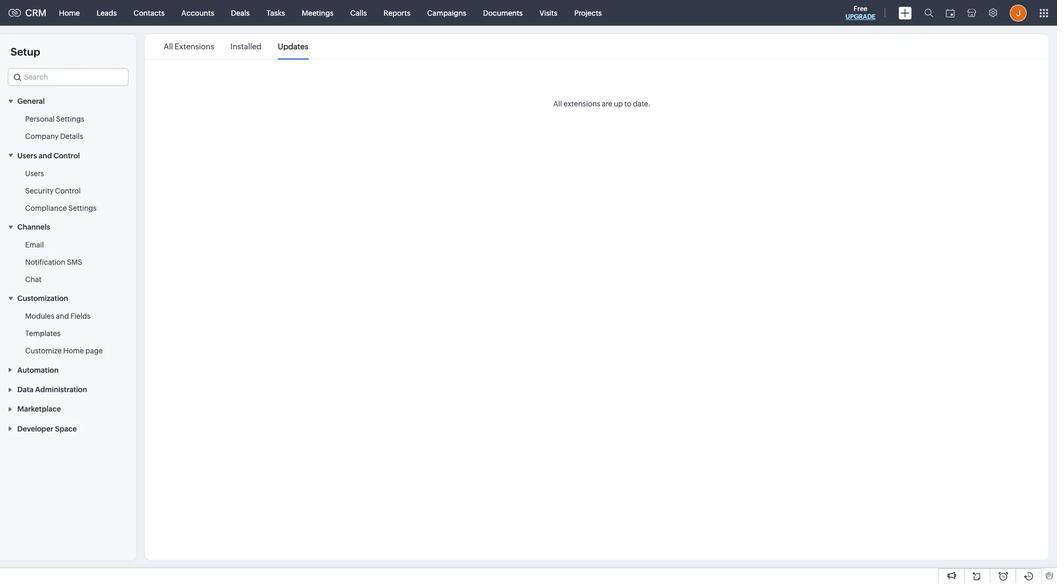Task type: describe. For each thing, give the bounding box(es) containing it.
all for all extensions
[[164, 42, 173, 51]]

customization button
[[0, 289, 136, 308]]

users for users and control
[[17, 152, 37, 160]]

visits link
[[532, 0, 566, 25]]

profile element
[[1004, 0, 1034, 25]]

general button
[[0, 91, 136, 111]]

company details
[[25, 132, 83, 141]]

customize home page
[[25, 347, 103, 356]]

profile image
[[1011, 4, 1027, 21]]

personal settings
[[25, 115, 84, 124]]

to
[[625, 100, 632, 108]]

security
[[25, 187, 54, 195]]

security control link
[[25, 186, 81, 196]]

company details link
[[25, 131, 83, 142]]

space
[[55, 425, 77, 434]]

deals link
[[223, 0, 258, 25]]

channels button
[[0, 217, 136, 237]]

modules and fields
[[25, 313, 91, 321]]

updates link
[[278, 35, 309, 59]]

automation button
[[0, 360, 136, 380]]

users and control button
[[0, 146, 136, 165]]

customization
[[17, 295, 68, 303]]

notification sms
[[25, 258, 82, 267]]

all extensions
[[164, 42, 214, 51]]

general
[[17, 97, 45, 106]]

chat
[[25, 276, 42, 284]]

templates link
[[25, 329, 61, 339]]

all extensions are up to date.
[[554, 100, 651, 108]]

contacts link
[[125, 0, 173, 25]]

documents
[[483, 9, 523, 17]]

are
[[602, 100, 613, 108]]

documents link
[[475, 0, 532, 25]]

tasks link
[[258, 0, 294, 25]]

notification sms link
[[25, 257, 82, 268]]

settings for personal settings
[[56, 115, 84, 124]]

setup
[[10, 46, 40, 58]]

control inside dropdown button
[[54, 152, 80, 160]]

home link
[[51, 0, 88, 25]]

calls link
[[342, 0, 376, 25]]

installed link
[[231, 35, 262, 59]]

notification
[[25, 258, 65, 267]]

campaigns
[[427, 9, 467, 17]]

email link
[[25, 240, 44, 250]]

general region
[[0, 111, 136, 146]]

projects
[[575, 9, 602, 17]]

details
[[60, 132, 83, 141]]

templates
[[25, 330, 61, 338]]

extensions
[[175, 42, 214, 51]]

page
[[85, 347, 103, 356]]

automation
[[17, 366, 59, 375]]

chat link
[[25, 275, 42, 285]]

users and control region
[[0, 165, 136, 217]]

channels region
[[0, 237, 136, 289]]

leads
[[97, 9, 117, 17]]

search image
[[925, 8, 934, 17]]

company
[[25, 132, 59, 141]]

date.
[[633, 100, 651, 108]]

settings for compliance settings
[[68, 204, 97, 212]]

calendar image
[[947, 9, 955, 17]]

meetings
[[302, 9, 334, 17]]

home inside home link
[[59, 9, 80, 17]]



Task type: vqa. For each thing, say whether or not it's contained in the screenshot.


Task type: locate. For each thing, give the bounding box(es) containing it.
and inside users and control dropdown button
[[39, 152, 52, 160]]

settings up channels dropdown button
[[68, 204, 97, 212]]

0 horizontal spatial all
[[164, 42, 173, 51]]

search element
[[919, 0, 940, 26]]

projects link
[[566, 0, 611, 25]]

home up automation dropdown button
[[63, 347, 84, 356]]

accounts
[[182, 9, 214, 17]]

contacts
[[134, 9, 165, 17]]

updates
[[278, 42, 309, 51]]

users inside dropdown button
[[17, 152, 37, 160]]

crm link
[[8, 7, 47, 18]]

1 vertical spatial all
[[554, 100, 562, 108]]

data administration
[[17, 386, 87, 394]]

deals
[[231, 9, 250, 17]]

tasks
[[267, 9, 285, 17]]

Search text field
[[8, 69, 128, 86]]

1 vertical spatial and
[[56, 313, 69, 321]]

0 vertical spatial and
[[39, 152, 52, 160]]

0 vertical spatial home
[[59, 9, 80, 17]]

1 horizontal spatial and
[[56, 313, 69, 321]]

None field
[[8, 68, 129, 86]]

users link
[[25, 168, 44, 179]]

personal settings link
[[25, 114, 84, 125]]

control up compliance settings link
[[55, 187, 81, 195]]

1 vertical spatial settings
[[68, 204, 97, 212]]

administration
[[35, 386, 87, 394]]

visits
[[540, 9, 558, 17]]

channels
[[17, 223, 50, 232]]

and down company
[[39, 152, 52, 160]]

0 horizontal spatial and
[[39, 152, 52, 160]]

0 vertical spatial all
[[164, 42, 173, 51]]

sms
[[67, 258, 82, 267]]

data administration button
[[0, 380, 136, 400]]

0 vertical spatial settings
[[56, 115, 84, 124]]

developer space button
[[0, 419, 136, 439]]

control
[[54, 152, 80, 160], [55, 187, 81, 195]]

reports link
[[376, 0, 419, 25]]

modules
[[25, 313, 54, 321]]

users and control
[[17, 152, 80, 160]]

upgrade
[[846, 13, 876, 20]]

and for modules
[[56, 313, 69, 321]]

installed
[[231, 42, 262, 51]]

compliance settings link
[[25, 203, 97, 214]]

extensions
[[564, 100, 601, 108]]

free upgrade
[[846, 5, 876, 20]]

home
[[59, 9, 80, 17], [63, 347, 84, 356]]

users up "security"
[[25, 169, 44, 178]]

personal
[[25, 115, 55, 124]]

0 vertical spatial control
[[54, 152, 80, 160]]

control inside region
[[55, 187, 81, 195]]

create menu image
[[899, 7, 912, 19]]

fields
[[70, 313, 91, 321]]

crm
[[25, 7, 47, 18]]

customization region
[[0, 308, 136, 360]]

free
[[854, 5, 868, 13]]

email
[[25, 241, 44, 249]]

reports
[[384, 9, 411, 17]]

leads link
[[88, 0, 125, 25]]

create menu element
[[893, 0, 919, 25]]

1 horizontal spatial all
[[554, 100, 562, 108]]

and left fields
[[56, 313, 69, 321]]

control down details in the left top of the page
[[54, 152, 80, 160]]

all extensions link
[[164, 35, 214, 59]]

meetings link
[[294, 0, 342, 25]]

settings inside users and control region
[[68, 204, 97, 212]]

calls
[[351, 9, 367, 17]]

and for users
[[39, 152, 52, 160]]

developer
[[17, 425, 53, 434]]

compliance settings
[[25, 204, 97, 212]]

home inside customize home page link
[[63, 347, 84, 356]]

modules and fields link
[[25, 312, 91, 322]]

users
[[17, 152, 37, 160], [25, 169, 44, 178]]

accounts link
[[173, 0, 223, 25]]

customize home page link
[[25, 346, 103, 357]]

1 vertical spatial users
[[25, 169, 44, 178]]

security control
[[25, 187, 81, 195]]

all inside all extensions link
[[164, 42, 173, 51]]

customize
[[25, 347, 62, 356]]

settings up details in the left top of the page
[[56, 115, 84, 124]]

users up users link
[[17, 152, 37, 160]]

up
[[614, 100, 623, 108]]

users inside region
[[25, 169, 44, 178]]

1 vertical spatial control
[[55, 187, 81, 195]]

marketplace button
[[0, 400, 136, 419]]

users for users
[[25, 169, 44, 178]]

home right the crm
[[59, 9, 80, 17]]

marketplace
[[17, 406, 61, 414]]

data
[[17, 386, 34, 394]]

and
[[39, 152, 52, 160], [56, 313, 69, 321]]

all
[[164, 42, 173, 51], [554, 100, 562, 108]]

and inside modules and fields "link"
[[56, 313, 69, 321]]

settings inside 'link'
[[56, 115, 84, 124]]

compliance
[[25, 204, 67, 212]]

settings
[[56, 115, 84, 124], [68, 204, 97, 212]]

1 vertical spatial home
[[63, 347, 84, 356]]

developer space
[[17, 425, 77, 434]]

campaigns link
[[419, 0, 475, 25]]

0 vertical spatial users
[[17, 152, 37, 160]]

all for all extensions are up to date.
[[554, 100, 562, 108]]



